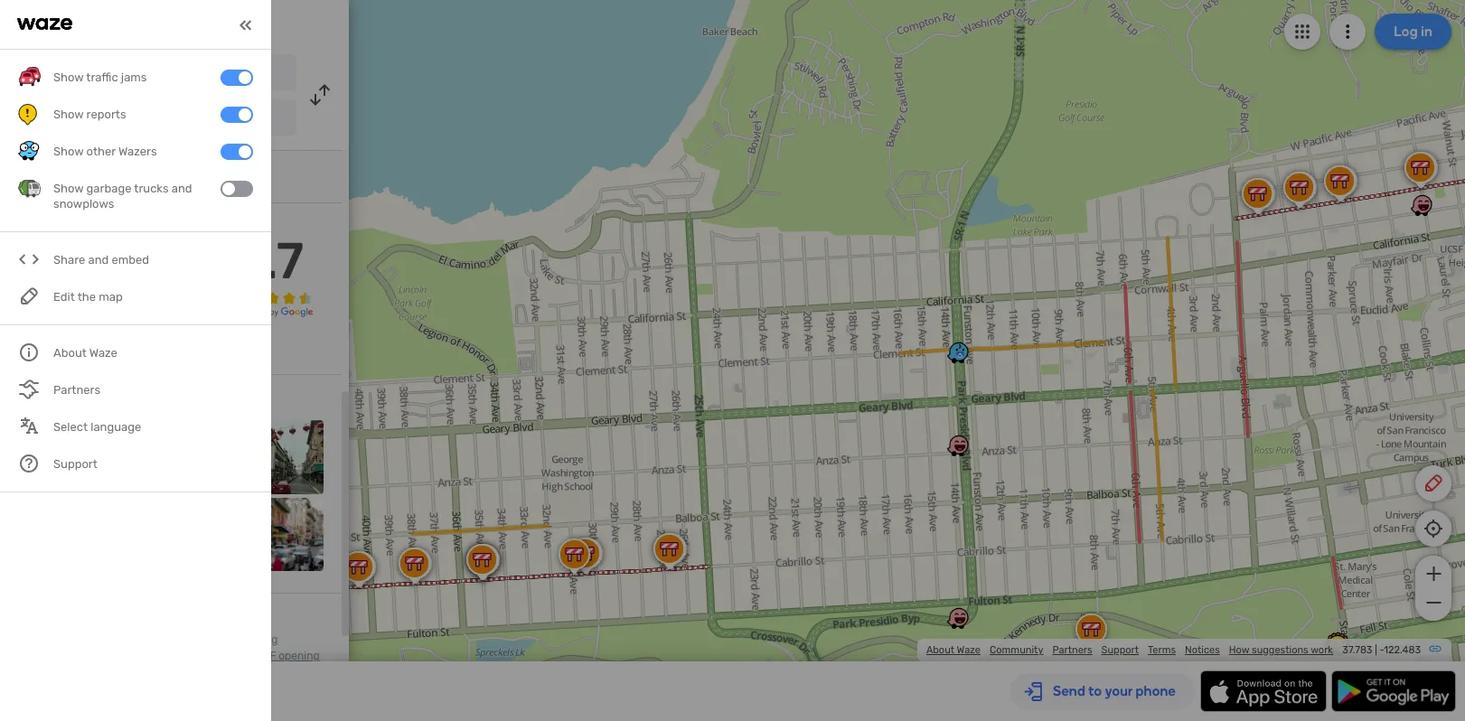 Task type: describe. For each thing, give the bounding box(es) containing it.
8 photos
[[18, 393, 70, 409]]

1
[[18, 299, 24, 314]]

support
[[1102, 645, 1139, 656]]

image 1 of chinatown, sf image
[[18, 420, 92, 494]]

image 4 of chinatown, sf image
[[250, 420, 324, 494]]

sf for opening
[[263, 650, 276, 663]]

americanchinatown.com
[[54, 165, 200, 181]]

show reviews
[[18, 343, 99, 358]]

community
[[990, 645, 1044, 656]]

san francisco button
[[52, 54, 296, 90]]

chinatown, sf driving directions
[[18, 634, 278, 663]]

show
[[18, 343, 51, 358]]

zoom in image
[[1422, 563, 1445, 585]]

location image
[[18, 107, 40, 128]]

about waze community partners support terms notices how suggestions work
[[926, 645, 1333, 656]]

link image
[[1428, 642, 1443, 656]]

chinatown, for opening
[[203, 650, 260, 663]]

share and embed
[[53, 253, 149, 267]]

community link
[[990, 645, 1044, 656]]

partners
[[1053, 645, 1093, 656]]

current location image
[[18, 61, 40, 83]]

san inside chinatown san francisco, ca, usa
[[136, 113, 155, 126]]

share and embed link
[[18, 242, 253, 279]]

chinatown, sf opening hours link
[[18, 650, 320, 679]]

opening
[[279, 650, 320, 663]]

review
[[18, 217, 60, 232]]

review summary
[[18, 217, 118, 232]]

share
[[53, 253, 85, 267]]

4.7
[[232, 231, 304, 291]]

|
[[1375, 645, 1377, 656]]

notices
[[1185, 645, 1220, 656]]

1 horizontal spatial directions
[[166, 14, 241, 34]]

pencil image
[[1423, 473, 1445, 494]]

driving
[[243, 634, 278, 646]]



Task type: vqa. For each thing, say whether or not it's contained in the screenshot.
'Chinatown,'
yes



Task type: locate. For each thing, give the bounding box(es) containing it.
code image
[[18, 249, 41, 272]]

directions inside chinatown, sf driving directions
[[18, 650, 68, 663]]

about
[[926, 645, 955, 656]]

0 horizontal spatial san
[[66, 66, 89, 81]]

san francisco
[[66, 66, 149, 81]]

37.783 | -122.483
[[1343, 645, 1421, 656]]

and
[[88, 253, 109, 267]]

directions up hours
[[18, 650, 68, 663]]

122.483
[[1384, 645, 1421, 656]]

0 vertical spatial directions
[[166, 14, 241, 34]]

francisco,
[[158, 113, 210, 126]]

san
[[66, 66, 89, 81], [136, 113, 155, 126]]

san left francisco,
[[136, 113, 155, 126]]

terms
[[1148, 645, 1176, 656]]

reviews
[[54, 343, 99, 358]]

driving directions
[[108, 14, 241, 34]]

how
[[1229, 645, 1250, 656]]

support link
[[1102, 645, 1139, 656]]

-
[[1380, 645, 1384, 656]]

zoom out image
[[1422, 592, 1445, 614]]

0 horizontal spatial sf
[[227, 634, 240, 646]]

0 vertical spatial chinatown,
[[168, 634, 225, 646]]

san inside button
[[66, 66, 89, 81]]

image 8 of chinatown, sf image
[[250, 498, 324, 571]]

1 vertical spatial sf
[[263, 650, 276, 663]]

sf left driving
[[227, 634, 240, 646]]

usa
[[232, 113, 254, 126]]

sf down driving
[[263, 650, 276, 663]]

chinatown, sf driving directions link
[[18, 634, 278, 663]]

photos
[[29, 393, 70, 409]]

waze
[[957, 645, 981, 656]]

sf inside chinatown, sf driving directions
[[227, 634, 240, 646]]

sf for driving
[[227, 634, 240, 646]]

1 horizontal spatial san
[[136, 113, 155, 126]]

chinatown
[[66, 111, 130, 127]]

image 2 of chinatown, sf image
[[95, 420, 169, 494]]

sf inside chinatown, sf opening hours
[[263, 650, 276, 663]]

computer image
[[18, 163, 40, 184]]

0 horizontal spatial directions
[[18, 650, 68, 663]]

0 vertical spatial sf
[[227, 634, 240, 646]]

suggestions
[[1252, 645, 1309, 656]]

notices link
[[1185, 645, 1220, 656]]

8
[[18, 393, 26, 409]]

chinatown, inside chinatown, sf opening hours
[[203, 650, 260, 663]]

francisco
[[92, 66, 149, 81]]

directions up san francisco button
[[166, 14, 241, 34]]

embed
[[112, 253, 149, 267]]

chinatown, inside chinatown, sf driving directions
[[168, 634, 225, 646]]

driving
[[108, 14, 162, 34]]

san left francisco
[[66, 66, 89, 81]]

work
[[1311, 645, 1333, 656]]

2
[[18, 284, 26, 300]]

0 vertical spatial san
[[66, 66, 89, 81]]

ca,
[[212, 113, 229, 126]]

5
[[18, 241, 26, 256]]

hours
[[18, 666, 47, 679]]

sf
[[227, 634, 240, 646], [263, 650, 276, 663]]

image 3 of chinatown, sf image
[[173, 420, 246, 494]]

directions
[[166, 14, 241, 34], [18, 650, 68, 663]]

chinatown, down driving
[[203, 650, 260, 663]]

1 horizontal spatial sf
[[263, 650, 276, 663]]

chinatown san francisco, ca, usa
[[66, 111, 254, 127]]

terms link
[[1148, 645, 1176, 656]]

chinatown,
[[168, 634, 225, 646], [203, 650, 260, 663]]

1 vertical spatial san
[[136, 113, 155, 126]]

5 4 2 1
[[18, 241, 26, 314]]

summary
[[63, 217, 118, 232]]

how suggestions work link
[[1229, 645, 1333, 656]]

partners link
[[1053, 645, 1093, 656]]

4
[[18, 255, 26, 270]]

chinatown, sf opening hours
[[18, 650, 320, 679]]

chinatown, up chinatown, sf opening hours link
[[168, 634, 225, 646]]

chinatown, for driving
[[168, 634, 225, 646]]

37.783
[[1343, 645, 1373, 656]]

1 vertical spatial directions
[[18, 650, 68, 663]]

about waze link
[[926, 645, 981, 656]]

1 vertical spatial chinatown,
[[203, 650, 260, 663]]



